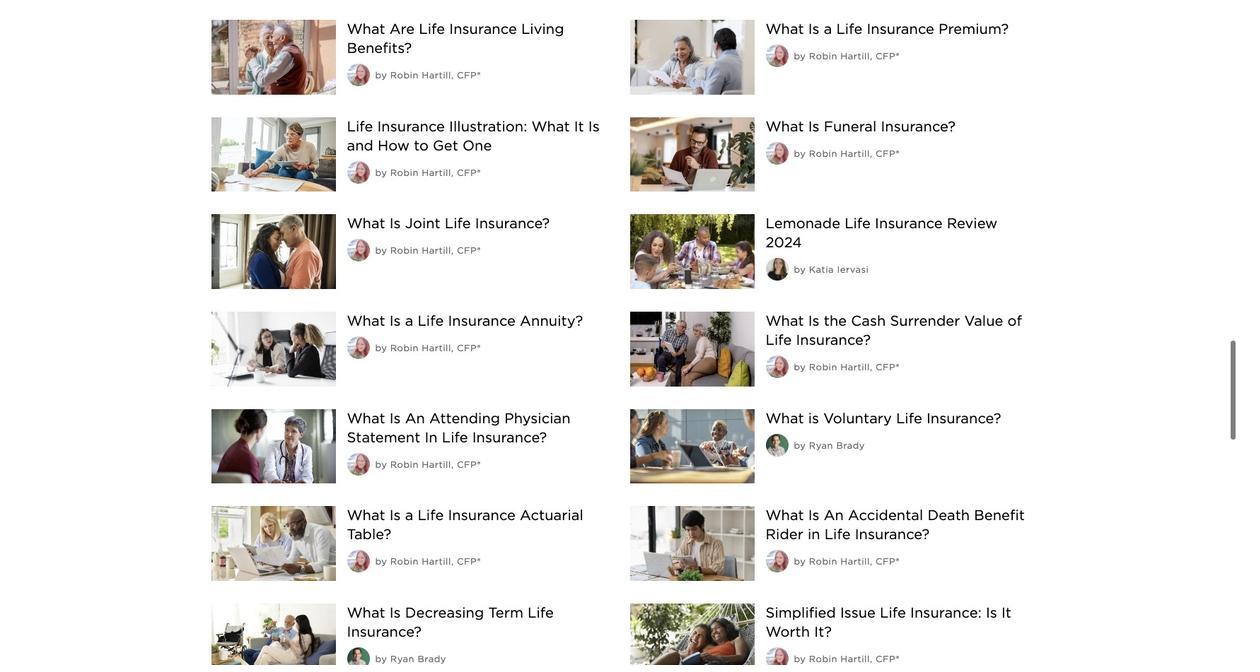 Task type: locate. For each thing, give the bounding box(es) containing it.
robin hartill, cfp®'s profile picture image for life insurance illustration: what it is and how to get one
[[347, 161, 370, 184]]

hartill, for what is a life insurance premium?
[[841, 51, 873, 62]]

table?
[[347, 527, 392, 544]]

1 horizontal spatial ryan
[[810, 441, 834, 451]]

0 horizontal spatial ryan brady link
[[391, 654, 447, 665]]

ryan down what is decreasing term life insurance? link
[[391, 654, 415, 665]]

accidental
[[849, 508, 924, 525]]

ryan
[[810, 441, 834, 451], [391, 654, 415, 665]]

cfp®
[[876, 51, 900, 62], [457, 70, 481, 81], [876, 148, 900, 159], [457, 168, 481, 178], [457, 246, 481, 256], [457, 343, 481, 354], [876, 362, 900, 373], [457, 460, 481, 470], [457, 557, 481, 568], [876, 557, 900, 568], [876, 654, 900, 665]]

the
[[824, 313, 847, 330]]

hartill, down what is a life insurance premium? link
[[841, 51, 873, 62]]

2024
[[766, 234, 802, 251]]

0 horizontal spatial an
[[405, 410, 425, 427]]

2 vertical spatial a
[[405, 508, 414, 525]]

by robin hartill, cfp® down it?
[[794, 654, 900, 665]]

annuity?
[[520, 313, 583, 330]]

cfp® for simplified issue life insurance: is it worth it?
[[876, 654, 900, 665]]

insurance? inside what is an accidental death benefit rider in life insurance?
[[855, 527, 930, 544]]

by robin hartill, cfp® down "what is a life insurance premium?"
[[794, 51, 900, 62]]

hartill, down cash
[[841, 362, 873, 373]]

robin hartill, cfp® link down in
[[810, 557, 900, 568]]

a for what is a life insurance annuity?
[[405, 313, 414, 330]]

benefits?
[[347, 40, 412, 57]]

brady down what is decreasing term life insurance? link
[[418, 654, 447, 665]]

0 vertical spatial a
[[824, 21, 833, 38]]

by robin hartill, cfp® down what is a life insurance actuarial table?
[[375, 557, 481, 568]]

worth
[[766, 624, 810, 641]]

it
[[574, 118, 584, 135], [1002, 605, 1012, 622]]

1 vertical spatial a
[[405, 313, 414, 330]]

brady
[[837, 441, 866, 451], [418, 654, 447, 665]]

1 horizontal spatial by ryan brady
[[794, 441, 866, 451]]

1 vertical spatial brady
[[418, 654, 447, 665]]

what for what is voluntary life insurance?
[[766, 410, 804, 427]]

is inside what is the cash surrender value of life insurance?
[[809, 313, 820, 330]]

ryan brady link
[[810, 441, 866, 451], [391, 654, 447, 665]]

cfp® down what is an accidental death benefit rider in life insurance? link
[[876, 557, 900, 568]]

in
[[425, 429, 438, 446]]

funeral
[[824, 118, 877, 135]]

by ryan brady down what is decreasing term life insurance? link
[[375, 654, 447, 665]]

0 vertical spatial ryan brady's profile picture image
[[766, 434, 789, 457]]

by for what is a life insurance premium?
[[794, 51, 806, 62]]

what is a life insurance actuarial table? link
[[347, 508, 584, 544]]

what inside what is an accidental death benefit rider in life insurance?
[[766, 508, 804, 525]]

robin hartill, cfp®'s profile picture image
[[766, 45, 789, 67], [347, 64, 370, 86], [766, 142, 789, 165], [347, 161, 370, 184], [347, 239, 370, 262], [347, 337, 370, 359], [766, 356, 789, 379], [347, 453, 370, 476], [347, 551, 370, 573], [766, 551, 789, 573], [766, 648, 789, 666]]

what is joint life insurance?
[[347, 215, 550, 232]]

life inside what is an accidental death benefit rider in life insurance?
[[825, 527, 851, 544]]

life insurance illustration: what it is and how to get one link
[[347, 118, 600, 154]]

robin down joint
[[391, 246, 419, 256]]

cfp® down what is a life insurance actuarial table?
[[457, 557, 481, 568]]

hartill, down get at the left top of the page
[[422, 168, 454, 178]]

1 vertical spatial by ryan brady
[[375, 654, 447, 665]]

robin hartill, cfp®'s profile picture image for what is the cash surrender value of life insurance?
[[766, 356, 789, 379]]

robin hartill, cfp®'s profile picture image for what is a life insurance annuity?
[[347, 337, 370, 359]]

insurance?
[[881, 118, 956, 135], [475, 215, 550, 232], [796, 332, 871, 349], [927, 410, 1002, 427], [473, 429, 547, 446], [855, 527, 930, 544], [347, 624, 422, 641]]

by for what is decreasing term life insurance?
[[375, 654, 387, 665]]

robin down table?
[[391, 557, 419, 568]]

by robin hartill, cfp® down what is a life insurance annuity? link
[[375, 343, 481, 354]]

decreasing
[[405, 605, 484, 622]]

1 vertical spatial an
[[824, 508, 844, 525]]

cfp® for what is a life insurance actuarial table?
[[457, 557, 481, 568]]

life inside simplified issue life insurance: is it worth it?
[[880, 605, 907, 622]]

is inside what is a life insurance actuarial table?
[[390, 508, 401, 525]]

cfp® down one
[[457, 168, 481, 178]]

robin hartill, cfp® link for what is a life insurance actuarial table?
[[391, 557, 481, 568]]

cfp® down what are life insurance living benefits?
[[457, 70, 481, 81]]

get
[[433, 137, 459, 154]]

is
[[809, 410, 820, 427]]

hartill,
[[841, 51, 873, 62], [422, 70, 454, 81], [841, 148, 873, 159], [422, 168, 454, 178], [422, 246, 454, 256], [422, 343, 454, 354], [841, 362, 873, 373], [422, 460, 454, 470], [422, 557, 454, 568], [841, 557, 873, 568], [841, 654, 873, 665]]

what for what are life insurance living benefits?
[[347, 21, 385, 38]]

life inside what is an attending physician statement in life insurance?
[[442, 429, 468, 446]]

0 horizontal spatial it
[[574, 118, 584, 135]]

by ryan brady for decreasing
[[375, 654, 447, 665]]

robin hartill, cfp® link down cash
[[810, 362, 900, 373]]

by robin hartill, cfp® down funeral
[[794, 148, 900, 159]]

robin hartill, cfp® link down funeral
[[810, 148, 900, 159]]

what are life insurance living benefits?
[[347, 21, 564, 57]]

actuarial
[[520, 508, 584, 525]]

by robin hartill, cfp® for what is joint life insurance?
[[375, 246, 481, 256]]

hartill, down issue
[[841, 654, 873, 665]]

cfp® down what is a life insurance annuity?
[[457, 343, 481, 354]]

by for life insurance illustration: what it is and how to get one
[[375, 168, 387, 178]]

surrender
[[891, 313, 961, 330]]

voluntary
[[824, 410, 892, 427]]

robin down what is a life insurance premium? link
[[810, 51, 838, 62]]

what is voluntary life insurance? link
[[766, 410, 1002, 427]]

1 horizontal spatial an
[[824, 508, 844, 525]]

what is a life insurance premium? link
[[766, 21, 1009, 38]]

a inside what is a life insurance actuarial table?
[[405, 508, 414, 525]]

1 horizontal spatial it
[[1002, 605, 1012, 622]]

robin hartill, cfp® link down what is a life insurance premium? link
[[810, 51, 900, 62]]

robin hartill, cfp® link for what is an attending physician statement in life insurance?
[[391, 460, 481, 470]]

by ryan brady down is
[[794, 441, 866, 451]]

value
[[965, 313, 1004, 330]]

an inside what is an accidental death benefit rider in life insurance?
[[824, 508, 844, 525]]

0 horizontal spatial ryan
[[391, 654, 415, 665]]

by for what are life insurance living benefits?
[[375, 70, 387, 81]]

robin hartill, cfp® link down get at the left top of the page
[[391, 168, 481, 178]]

robin for what is funeral insurance?
[[810, 148, 838, 159]]

robin hartill, cfp®'s profile picture image for what is an attending physician statement in life insurance?
[[347, 453, 370, 476]]

what is the cash surrender value of life insurance? link
[[766, 313, 1023, 349]]

by katia iervasi
[[794, 265, 869, 276]]

0 horizontal spatial ryan brady's profile picture image
[[347, 648, 370, 666]]

robin hartill, cfp® link down what is joint life insurance?
[[391, 246, 481, 256]]

cfp® for what is an accidental death benefit rider in life insurance?
[[876, 557, 900, 568]]

cfp® for what is funeral insurance?
[[876, 148, 900, 159]]

robin down how
[[391, 168, 419, 178]]

robin down statement
[[391, 460, 419, 470]]

1 vertical spatial ryan
[[391, 654, 415, 665]]

robin hartill, cfp® link down what is a life insurance annuity? link
[[391, 343, 481, 354]]

simplified issue life insurance: is it worth it? link
[[766, 605, 1012, 641]]

cash
[[852, 313, 886, 330]]

robin for simplified issue life insurance: is it worth it?
[[810, 654, 838, 665]]

1 horizontal spatial ryan brady link
[[810, 441, 866, 451]]

ryan for is
[[810, 441, 834, 451]]

1 vertical spatial ryan brady's profile picture image
[[347, 648, 370, 666]]

robin down it?
[[810, 654, 838, 665]]

by robin hartill, cfp® down what are life insurance living benefits?
[[375, 70, 481, 81]]

robin hartill, cfp® link for what is joint life insurance?
[[391, 246, 481, 256]]

0 horizontal spatial brady
[[418, 654, 447, 665]]

what inside what is an attending physician statement in life insurance?
[[347, 410, 385, 427]]

robin hartill, cfp® link down "what are life insurance living benefits?" "link"
[[391, 70, 481, 81]]

katia
[[810, 265, 834, 276]]

hartill, for what is a life insurance actuarial table?
[[422, 557, 454, 568]]

robin hartill, cfp® link
[[810, 51, 900, 62], [391, 70, 481, 81], [810, 148, 900, 159], [391, 168, 481, 178], [391, 246, 481, 256], [391, 343, 481, 354], [810, 362, 900, 373], [391, 460, 481, 470], [391, 557, 481, 568], [810, 557, 900, 568], [810, 654, 900, 665]]

by robin hartill, cfp® down "the"
[[794, 362, 900, 373]]

life inside lemonade life insurance review 2024
[[845, 215, 871, 232]]

is
[[809, 21, 820, 38], [589, 118, 600, 135], [809, 118, 820, 135], [390, 215, 401, 232], [390, 313, 401, 330], [809, 313, 820, 330], [390, 410, 401, 427], [390, 508, 401, 525], [809, 508, 820, 525], [390, 605, 401, 622], [986, 605, 998, 622]]

1 vertical spatial ryan brady link
[[391, 654, 447, 665]]

hartill, down what is a life insurance annuity? link
[[422, 343, 454, 354]]

robin hartill, cfp®'s profile picture image for what is funeral insurance?
[[766, 142, 789, 165]]

an inside what is an attending physician statement in life insurance?
[[405, 410, 425, 427]]

cfp® down what is an attending physician statement in life insurance? link
[[457, 460, 481, 470]]

by robin hartill, cfp® for what are life insurance living benefits?
[[375, 70, 481, 81]]

insurance
[[450, 21, 517, 38], [867, 21, 935, 38], [378, 118, 445, 135], [876, 215, 943, 232], [448, 313, 516, 330], [448, 508, 516, 525]]

by for lemonade life insurance review 2024
[[794, 265, 806, 276]]

0 vertical spatial it
[[574, 118, 584, 135]]

hartill, for what is funeral insurance?
[[841, 148, 873, 159]]

term
[[489, 605, 524, 622]]

cfp® down what is a life insurance premium? link
[[876, 51, 900, 62]]

by robin hartill, cfp®
[[794, 51, 900, 62], [375, 70, 481, 81], [794, 148, 900, 159], [375, 168, 481, 178], [375, 246, 481, 256], [375, 343, 481, 354], [794, 362, 900, 373], [375, 460, 481, 470], [375, 557, 481, 568], [794, 557, 900, 568], [794, 654, 900, 665]]

hartill, up issue
[[841, 557, 873, 568]]

0 horizontal spatial by ryan brady
[[375, 654, 447, 665]]

what is joint life insurance? link
[[347, 215, 550, 232]]

lemonade life insurance review 2024
[[766, 215, 998, 251]]

robin hartill, cfp®'s profile picture image for simplified issue life insurance: is it worth it?
[[766, 648, 789, 666]]

robin for what is an accidental death benefit rider in life insurance?
[[810, 557, 838, 568]]

a for what is a life insurance premium?
[[824, 21, 833, 38]]

brady for voluntary
[[837, 441, 866, 451]]

by robin hartill, cfp® down joint
[[375, 246, 481, 256]]

hartill, for what is a life insurance annuity?
[[422, 343, 454, 354]]

hartill, down the in
[[422, 460, 454, 470]]

brady for decreasing
[[418, 654, 447, 665]]

what is a life insurance actuarial table?
[[347, 508, 584, 544]]

cfp® down what is joint life insurance? link
[[457, 246, 481, 256]]

robin down funeral
[[810, 148, 838, 159]]

life inside what is the cash surrender value of life insurance?
[[766, 332, 792, 349]]

what inside what is decreasing term life insurance?
[[347, 605, 385, 622]]

an
[[405, 410, 425, 427], [824, 508, 844, 525]]

cfp® for life insurance illustration: what it is and how to get one
[[457, 168, 481, 178]]

what for what is an accidental death benefit rider in life insurance?
[[766, 508, 804, 525]]

is for what is a life insurance actuarial table?
[[390, 508, 401, 525]]

robin down benefits?
[[391, 70, 419, 81]]

robin
[[810, 51, 838, 62], [391, 70, 419, 81], [810, 148, 838, 159], [391, 168, 419, 178], [391, 246, 419, 256], [391, 343, 419, 354], [810, 362, 838, 373], [391, 460, 419, 470], [391, 557, 419, 568], [810, 557, 838, 568], [810, 654, 838, 665]]

by robin hartill, cfp® for what is an accidental death benefit rider in life insurance?
[[794, 557, 900, 568]]

by robin hartill, cfp® down the in
[[375, 460, 481, 470]]

is for what is funeral insurance?
[[809, 118, 820, 135]]

hartill, down what is joint life insurance?
[[422, 246, 454, 256]]

by
[[794, 51, 806, 62], [375, 70, 387, 81], [794, 148, 806, 159], [375, 168, 387, 178], [375, 246, 387, 256], [794, 265, 806, 276], [375, 343, 387, 354], [794, 362, 806, 373], [794, 441, 806, 451], [375, 460, 387, 470], [375, 557, 387, 568], [794, 557, 806, 568], [375, 654, 387, 665], [794, 654, 806, 665]]

life
[[419, 21, 445, 38], [837, 21, 863, 38], [347, 118, 373, 135], [445, 215, 471, 232], [845, 215, 871, 232], [418, 313, 444, 330], [766, 332, 792, 349], [897, 410, 923, 427], [442, 429, 468, 446], [418, 508, 444, 525], [825, 527, 851, 544], [528, 605, 554, 622], [880, 605, 907, 622]]

ryan down is
[[810, 441, 834, 451]]

robin hartill, cfp® link down it?
[[810, 654, 900, 665]]

cfp® down the what is funeral insurance?
[[876, 148, 900, 159]]

0 vertical spatial an
[[405, 410, 425, 427]]

hartill, down the what is funeral insurance?
[[841, 148, 873, 159]]

robin hartill, cfp®'s profile picture image for what is a life insurance premium?
[[766, 45, 789, 67]]

how
[[378, 137, 410, 154]]

cfp® for what is joint life insurance?
[[457, 246, 481, 256]]

what inside what are life insurance living benefits?
[[347, 21, 385, 38]]

by for what is an attending physician statement in life insurance?
[[375, 460, 387, 470]]

hartill, down what are life insurance living benefits?
[[422, 70, 454, 81]]

what
[[347, 21, 385, 38], [766, 21, 804, 38], [532, 118, 570, 135], [766, 118, 804, 135], [347, 215, 385, 232], [347, 313, 385, 330], [766, 313, 804, 330], [347, 410, 385, 427], [766, 410, 804, 427], [347, 508, 385, 525], [766, 508, 804, 525], [347, 605, 385, 622]]

is for what is a life insurance annuity?
[[390, 313, 401, 330]]

1 horizontal spatial ryan brady's profile picture image
[[766, 434, 789, 457]]

insurance? inside what is an attending physician statement in life insurance?
[[473, 429, 547, 446]]

hartill, down what is a life insurance actuarial table?
[[422, 557, 454, 568]]

rider
[[766, 527, 804, 544]]

1 vertical spatial it
[[1002, 605, 1012, 622]]

is inside what is an accidental death benefit rider in life insurance?
[[809, 508, 820, 525]]

robin down "the"
[[810, 362, 838, 373]]

what is the cash surrender value of life insurance?
[[766, 313, 1023, 349]]

robin down what is a life insurance annuity? link
[[391, 343, 419, 354]]

is for what is a life insurance premium?
[[809, 21, 820, 38]]

a
[[824, 21, 833, 38], [405, 313, 414, 330], [405, 508, 414, 525]]

brady down voluntary
[[837, 441, 866, 451]]

is inside what is an attending physician statement in life insurance?
[[390, 410, 401, 427]]

by robin hartill, cfp® for what is a life insurance premium?
[[794, 51, 900, 62]]

0 vertical spatial by ryan brady
[[794, 441, 866, 451]]

0 vertical spatial brady
[[837, 441, 866, 451]]

an for accidental
[[824, 508, 844, 525]]

what is decreasing term life insurance?
[[347, 605, 554, 641]]

robin down in
[[810, 557, 838, 568]]

review
[[947, 215, 998, 232]]

an left accidental
[[824, 508, 844, 525]]

robin for what is a life insurance annuity?
[[391, 343, 419, 354]]

by robin hartill, cfp® for life insurance illustration: what it is and how to get one
[[375, 168, 481, 178]]

0 vertical spatial ryan
[[810, 441, 834, 451]]

ryan brady link down what is decreasing term life insurance? link
[[391, 654, 447, 665]]

1 horizontal spatial brady
[[837, 441, 866, 451]]

robin hartill, cfp®'s profile picture image for what is an accidental death benefit rider in life insurance?
[[766, 551, 789, 573]]

0 vertical spatial ryan brady link
[[810, 441, 866, 451]]

cfp® for what is a life insurance premium?
[[876, 51, 900, 62]]

by robin hartill, cfp® down to on the left
[[375, 168, 481, 178]]

ryan brady link down voluntary
[[810, 441, 866, 451]]

cfp® down simplified issue life insurance: is it worth it?
[[876, 654, 900, 665]]

by for what is a life insurance actuarial table?
[[375, 557, 387, 568]]

joint
[[405, 215, 441, 232]]

what inside what is a life insurance actuarial table?
[[347, 508, 385, 525]]

ryan brady's profile picture image
[[766, 434, 789, 457], [347, 648, 370, 666]]

what inside what is the cash surrender value of life insurance?
[[766, 313, 804, 330]]

insurance:
[[911, 605, 982, 622]]

robin hartill, cfp® link down what is a life insurance actuarial table?
[[391, 557, 481, 568]]

what is funeral insurance? link
[[766, 118, 956, 135]]

by robin hartill, cfp® down in
[[794, 557, 900, 568]]

is inside what is decreasing term life insurance?
[[390, 605, 401, 622]]

robin hartill, cfp® link down the in
[[391, 460, 481, 470]]

cfp® for what is a life insurance annuity?
[[457, 343, 481, 354]]

by ryan brady
[[794, 441, 866, 451], [375, 654, 447, 665]]

what for what is an attending physician statement in life insurance?
[[347, 410, 385, 427]]

cfp® down what is the cash surrender value of life insurance?
[[876, 362, 900, 373]]

an up the in
[[405, 410, 425, 427]]



Task type: describe. For each thing, give the bounding box(es) containing it.
statement
[[347, 429, 421, 446]]

insurance? inside what is decreasing term life insurance?
[[347, 624, 422, 641]]

what is an attending physician statement in life insurance? link
[[347, 410, 571, 446]]

ryan brady link for voluntary
[[810, 441, 866, 451]]

insurance inside life insurance illustration: what it is and how to get one
[[378, 118, 445, 135]]

what is voluntary life insurance?
[[766, 410, 1002, 427]]

hartill, for what is an attending physician statement in life insurance?
[[422, 460, 454, 470]]

what is a life insurance annuity?
[[347, 313, 583, 330]]

ryan brady's profile picture image for what is voluntary life insurance?
[[766, 434, 789, 457]]

robin hartill, cfp®'s profile picture image for what is joint life insurance?
[[347, 239, 370, 262]]

what are life insurance living benefits? link
[[347, 21, 564, 57]]

what is a life insurance premium?
[[766, 21, 1009, 38]]

what for what is a life insurance annuity?
[[347, 313, 385, 330]]

what is decreasing term life insurance? link
[[347, 605, 554, 641]]

by for what is funeral insurance?
[[794, 148, 806, 159]]

robin hartill, cfp® link for what is an accidental death benefit rider in life insurance?
[[810, 557, 900, 568]]

is for what is an attending physician statement in life insurance?
[[390, 410, 401, 427]]

life inside life insurance illustration: what it is and how to get one
[[347, 118, 373, 135]]

hartill, for what is an accidental death benefit rider in life insurance?
[[841, 557, 873, 568]]

ryan for is
[[391, 654, 415, 665]]

is for what is joint life insurance?
[[390, 215, 401, 232]]

robin hartill, cfp® link for life insurance illustration: what it is and how to get one
[[391, 168, 481, 178]]

by robin hartill, cfp® for what is an attending physician statement in life insurance?
[[375, 460, 481, 470]]

one
[[463, 137, 492, 154]]

physician
[[505, 410, 571, 427]]

issue
[[841, 605, 876, 622]]

hartill, for life insurance illustration: what it is and how to get one
[[422, 168, 454, 178]]

and
[[347, 137, 374, 154]]

is for what is the cash surrender value of life insurance?
[[809, 313, 820, 330]]

what is an accidental death benefit rider in life insurance?
[[766, 508, 1025, 544]]

robin for what is a life insurance actuarial table?
[[391, 557, 419, 568]]

premium?
[[939, 21, 1009, 38]]

hartill, for what is joint life insurance?
[[422, 246, 454, 256]]

it?
[[815, 624, 832, 641]]

robin hartill, cfp®'s profile picture image for what are life insurance living benefits?
[[347, 64, 370, 86]]

by robin hartill, cfp® for simplified issue life insurance: is it worth it?
[[794, 654, 900, 665]]

robin for what is a life insurance premium?
[[810, 51, 838, 62]]

by for what is voluntary life insurance?
[[794, 441, 806, 451]]

insurance? inside what is the cash surrender value of life insurance?
[[796, 332, 871, 349]]

are
[[390, 21, 415, 38]]

illustration:
[[449, 118, 528, 135]]

what inside life insurance illustration: what it is and how to get one
[[532, 118, 570, 135]]

robin for what is an attending physician statement in life insurance?
[[391, 460, 419, 470]]

by for simplified issue life insurance: is it worth it?
[[794, 654, 806, 665]]

an for attending
[[405, 410, 425, 427]]

robin hartill, cfp® link for what is funeral insurance?
[[810, 148, 900, 159]]

robin for what is the cash surrender value of life insurance?
[[810, 362, 838, 373]]

insurance inside what is a life insurance actuarial table?
[[448, 508, 516, 525]]

what is funeral insurance?
[[766, 118, 956, 135]]

life inside what are life insurance living benefits?
[[419, 21, 445, 38]]

robin hartill, cfp® link for simplified issue life insurance: is it worth it?
[[810, 654, 900, 665]]

by for what is an accidental death benefit rider in life insurance?
[[794, 557, 806, 568]]

iervasi
[[838, 265, 869, 276]]

to
[[414, 137, 429, 154]]

hartill, for simplified issue life insurance: is it worth it?
[[841, 654, 873, 665]]

is for what is an accidental death benefit rider in life insurance?
[[809, 508, 820, 525]]

what for what is funeral insurance?
[[766, 118, 804, 135]]

what is an accidental death benefit rider in life insurance? link
[[766, 508, 1025, 544]]

simplified issue life insurance: is it worth it?
[[766, 605, 1012, 641]]

by robin hartill, cfp® for what is a life insurance actuarial table?
[[375, 557, 481, 568]]

what for what is a life insurance premium?
[[766, 21, 804, 38]]

insurance inside lemonade life insurance review 2024
[[876, 215, 943, 232]]

it inside simplified issue life insurance: is it worth it?
[[1002, 605, 1012, 622]]

what is a life insurance annuity? link
[[347, 313, 583, 330]]

robin hartill, cfp® link for what is the cash surrender value of life insurance?
[[810, 362, 900, 373]]

lemonade life insurance review 2024 link
[[766, 215, 998, 251]]

life insurance illustration: what it is and how to get one
[[347, 118, 600, 154]]

living
[[522, 21, 564, 38]]

what for what is decreasing term life insurance?
[[347, 605, 385, 622]]

by for what is the cash surrender value of life insurance?
[[794, 362, 806, 373]]

is inside simplified issue life insurance: is it worth it?
[[986, 605, 998, 622]]

by robin hartill, cfp® for what is a life insurance annuity?
[[375, 343, 481, 354]]

is inside life insurance illustration: what it is and how to get one
[[589, 118, 600, 135]]

what for what is joint life insurance?
[[347, 215, 385, 232]]

attending
[[430, 410, 500, 427]]

cfp® for what is an attending physician statement in life insurance?
[[457, 460, 481, 470]]

a for what is a life insurance actuarial table?
[[405, 508, 414, 525]]

by robin hartill, cfp® for what is the cash surrender value of life insurance?
[[794, 362, 900, 373]]

ryan brady's profile picture image for what is decreasing term life insurance?
[[347, 648, 370, 666]]

by for what is a life insurance annuity?
[[375, 343, 387, 354]]

it inside life insurance illustration: what it is and how to get one
[[574, 118, 584, 135]]

what for what is a life insurance actuarial table?
[[347, 508, 385, 525]]

robin for what is joint life insurance?
[[391, 246, 419, 256]]

is for what is decreasing term life insurance?
[[390, 605, 401, 622]]

by for what is joint life insurance?
[[375, 246, 387, 256]]

life inside what is a life insurance actuarial table?
[[418, 508, 444, 525]]

robin hartill, cfp® link for what are life insurance living benefits?
[[391, 70, 481, 81]]

lemonade
[[766, 215, 841, 232]]

cfp® for what is the cash surrender value of life insurance?
[[876, 362, 900, 373]]

hartill, for what is the cash surrender value of life insurance?
[[841, 362, 873, 373]]

by robin hartill, cfp® for what is funeral insurance?
[[794, 148, 900, 159]]

benefit
[[975, 508, 1025, 525]]

insurance inside what are life insurance living benefits?
[[450, 21, 517, 38]]

death
[[928, 508, 970, 525]]

robin hartill, cfp® link for what is a life insurance annuity?
[[391, 343, 481, 354]]

of
[[1008, 313, 1023, 330]]

robin for what are life insurance living benefits?
[[391, 70, 419, 81]]

cfp® for what are life insurance living benefits?
[[457, 70, 481, 81]]

robin hartill, cfp®'s profile picture image for what is a life insurance actuarial table?
[[347, 551, 370, 573]]

life inside what is decreasing term life insurance?
[[528, 605, 554, 622]]

katia iervasi's profile picture image
[[766, 259, 789, 281]]

what is an attending physician statement in life insurance?
[[347, 410, 571, 446]]

in
[[808, 527, 821, 544]]

ryan brady link for decreasing
[[391, 654, 447, 665]]

robin for life insurance illustration: what it is and how to get one
[[391, 168, 419, 178]]

katia iervasi link
[[810, 265, 869, 276]]

simplified
[[766, 605, 836, 622]]

hartill, for what are life insurance living benefits?
[[422, 70, 454, 81]]

by ryan brady for voluntary
[[794, 441, 866, 451]]



Task type: vqa. For each thing, say whether or not it's contained in the screenshot.
Many
no



